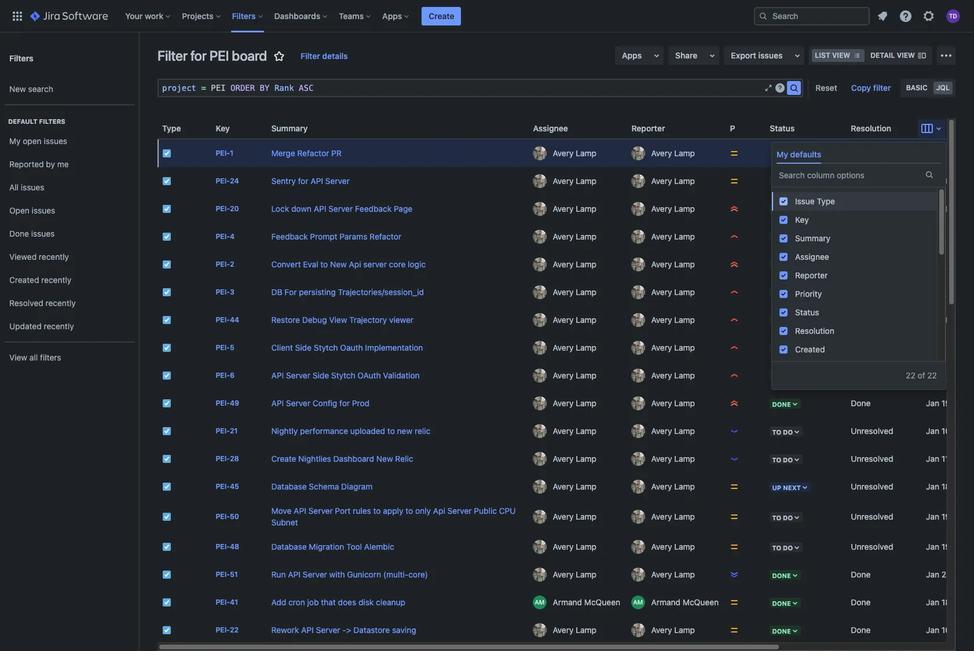Task type: locate. For each thing, give the bounding box(es) containing it.
pei-3 link
[[216, 288, 235, 297]]

for left prod
[[340, 399, 350, 408]]

highest image down high image
[[730, 399, 740, 408]]

type
[[162, 123, 181, 133], [817, 197, 835, 206]]

asc
[[299, 83, 314, 93]]

14 row from the top
[[158, 501, 975, 534]]

restore debug view trajectory viewer
[[271, 315, 414, 325]]

apps right 'teams' dropdown button
[[383, 11, 402, 21]]

convert eval to new api server core logic
[[271, 260, 426, 269]]

jan 18, 2023
[[927, 315, 975, 325], [927, 482, 975, 492], [927, 598, 975, 608]]

1 jan 9, 2023 from the top
[[927, 148, 971, 158]]

recently inside viewed recently link
[[39, 252, 69, 262]]

2 horizontal spatial 22
[[928, 371, 937, 381]]

medium image for jan 19, 2023
[[730, 513, 740, 522]]

18 jan from the top
[[927, 626, 940, 636]]

0 horizontal spatial mcqueen
[[585, 598, 621, 608]]

1 horizontal spatial summary
[[796, 234, 831, 243]]

filters button
[[229, 7, 267, 25]]

task image for run api server with gunicorn (multi-core)
[[162, 571, 171, 580]]

1 horizontal spatial view
[[897, 51, 915, 60]]

0 vertical spatial low image
[[730, 427, 740, 436]]

16 pei- from the top
[[216, 571, 230, 580]]

restore debug view trajectory viewer link
[[271, 315, 414, 325]]

issues right 'all'
[[21, 182, 44, 192]]

1 vertical spatial new
[[330, 260, 347, 269]]

3 row from the top
[[158, 195, 975, 223]]

1 mcqueen from the left
[[585, 598, 621, 608]]

task image for add
[[162, 599, 171, 608]]

apply
[[383, 506, 404, 516]]

1 medium image from the top
[[730, 149, 740, 158]]

pei- up pei-28
[[216, 427, 230, 436]]

jan for merge refactor pr
[[927, 148, 940, 158]]

2 jan 19, 2023 from the top
[[927, 512, 975, 522]]

1 vertical spatial low image
[[730, 455, 740, 464]]

apps inside apps popup button
[[383, 11, 402, 21]]

my inside "default filters" group
[[9, 136, 21, 146]]

drag column image for p
[[726, 121, 740, 135]]

pei- up pei-41
[[216, 571, 230, 580]]

type down project on the left top
[[162, 123, 181, 133]]

medium image for jan 10, 2023
[[730, 177, 740, 186]]

recently inside updated recently link
[[44, 321, 74, 331]]

7 pei- from the top
[[216, 316, 230, 325]]

viewed recently
[[9, 252, 69, 262]]

1 horizontal spatial assignee
[[796, 252, 830, 262]]

1 task image from the top
[[162, 205, 171, 214]]

1 horizontal spatial armand
[[651, 598, 681, 608]]

for right sentry
[[298, 176, 308, 186]]

0 vertical spatial new
[[9, 84, 26, 94]]

jan 19, 2023 for rules
[[927, 512, 975, 522]]

for up =
[[190, 48, 207, 64]]

filters up the new search
[[9, 53, 33, 63]]

pei- for rework api server -> datastore saving
[[216, 627, 230, 635]]

3 pei- from the top
[[216, 205, 230, 213]]

24
[[230, 177, 239, 186]]

filters up board
[[232, 11, 256, 21]]

1 row from the top
[[158, 140, 975, 167]]

2 sort in ascending order image from the left
[[800, 124, 809, 133]]

2 19, from the top
[[942, 512, 953, 522]]

create
[[429, 11, 455, 21], [271, 454, 296, 464]]

6 task image from the top
[[162, 399, 171, 408]]

merge refactor pr link
[[271, 148, 342, 158]]

1
[[230, 149, 233, 158]]

pei- up pei-51 link
[[216, 543, 230, 552]]

0 horizontal spatial api
[[349, 260, 361, 269]]

pei right =
[[211, 83, 226, 93]]

14 pei- from the top
[[216, 513, 230, 522]]

1 vertical spatial highest image
[[730, 399, 740, 408]]

22 down 41
[[230, 627, 239, 635]]

jan for client side stytch oauth implementation
[[927, 343, 940, 353]]

1 vertical spatial 18,
[[942, 482, 953, 492]]

feedback up "convert"
[[271, 232, 308, 242]]

copy
[[852, 83, 871, 93]]

feedback prompt params refactor link
[[271, 232, 402, 242]]

3 task image from the top
[[162, 316, 171, 325]]

1 highest image from the top
[[730, 205, 740, 214]]

database up move
[[271, 482, 307, 492]]

1 vertical spatial reporter
[[796, 271, 828, 281]]

0 vertical spatial my
[[9, 136, 21, 146]]

9 task image from the top
[[162, 543, 171, 552]]

1 medium image from the top
[[730, 483, 740, 492]]

2 task image from the top
[[162, 288, 171, 297]]

18, for done
[[942, 598, 953, 608]]

8 jan from the top
[[927, 343, 940, 353]]

recently for resolved recently
[[46, 298, 76, 308]]

row containing merge refactor pr
[[158, 140, 975, 167]]

5 unresolved from the top
[[851, 542, 894, 552]]

6 row from the top
[[158, 279, 975, 306]]

row
[[158, 140, 975, 167], [158, 167, 975, 195], [158, 195, 975, 223], [158, 223, 975, 251], [158, 251, 975, 279], [158, 279, 975, 306], [158, 306, 975, 334], [158, 334, 975, 362], [158, 362, 975, 390], [158, 390, 975, 418], [158, 418, 975, 446], [158, 446, 975, 473], [158, 473, 975, 501], [158, 501, 975, 534], [158, 534, 975, 561], [158, 561, 975, 589], [158, 589, 975, 617], [158, 617, 975, 645]]

filter inside dropdown button
[[301, 51, 320, 61]]

search image
[[759, 11, 768, 21]]

done for rework api server -> datastore saving
[[851, 626, 871, 636]]

2 medium image from the top
[[730, 543, 740, 552]]

unresolved for new
[[851, 426, 894, 436]]

1 horizontal spatial filter
[[301, 51, 320, 61]]

board icon image
[[921, 122, 935, 136]]

1 vertical spatial my
[[777, 149, 789, 159]]

jan 19, 2023 for prod
[[927, 399, 975, 408]]

pei- down pei-2 link
[[216, 288, 230, 297]]

1 low image from the top
[[730, 427, 740, 436]]

pei-22
[[216, 627, 239, 635]]

0 horizontal spatial view
[[833, 51, 851, 60]]

1 horizontal spatial type
[[817, 197, 835, 206]]

0 vertical spatial for
[[190, 48, 207, 64]]

issues
[[759, 50, 783, 60], [44, 136, 67, 146], [21, 182, 44, 192], [32, 205, 55, 215], [31, 229, 55, 238]]

1 vertical spatial created
[[9, 275, 39, 285]]

1 horizontal spatial feedback
[[355, 204, 392, 214]]

view right list
[[833, 51, 851, 60]]

high image down high image
[[730, 371, 740, 381]]

18 pei- from the top
[[216, 627, 230, 635]]

drag column image inside assignee button
[[529, 121, 543, 135]]

2023 for move api server port rules to apply to only api server public cpu subnet
[[955, 512, 975, 522]]

medium image
[[730, 483, 740, 492], [730, 543, 740, 552], [730, 626, 740, 636]]

high image for feedback prompt params refactor
[[730, 232, 740, 242]]

0 horizontal spatial apps
[[383, 11, 402, 21]]

1 jan 19, 2023 from the top
[[927, 399, 975, 408]]

reported by me link
[[5, 153, 134, 176]]

high image up high image
[[730, 316, 740, 325]]

3 jan 10, 2023 from the top
[[927, 426, 975, 436]]

3 jan from the top
[[927, 204, 940, 214]]

pei- for client side stytch oauth implementation
[[216, 344, 230, 353]]

summary down issue type
[[796, 234, 831, 243]]

2 vertical spatial 19,
[[942, 542, 953, 552]]

pei- for add cron job that does disk cleanup
[[216, 599, 230, 607]]

all issues link
[[5, 176, 134, 199]]

2023 for api server side stytch oauth validation
[[951, 371, 971, 381]]

4 10, from the top
[[942, 626, 953, 636]]

2 mcqueen from the left
[[683, 598, 719, 608]]

my left 'open'
[[9, 136, 21, 146]]

apps button
[[615, 46, 664, 65]]

medium image
[[730, 149, 740, 158], [730, 177, 740, 186], [730, 513, 740, 522], [730, 599, 740, 608]]

view for list view
[[833, 51, 851, 60]]

issues up viewed recently
[[31, 229, 55, 238]]

high image for restore debug view trajectory viewer
[[730, 316, 740, 325]]

pei- up pei-4 link
[[216, 205, 230, 213]]

22 right of
[[928, 371, 937, 381]]

view right debug
[[329, 315, 347, 325]]

row containing add cron job that does disk cleanup
[[158, 589, 975, 617]]

pei- for db for persisting trajectories/session_id
[[216, 288, 230, 297]]

high image
[[730, 232, 740, 242], [730, 288, 740, 297], [730, 316, 740, 325], [730, 371, 740, 381]]

0 vertical spatial 19,
[[942, 399, 953, 408]]

pei-1 link
[[216, 149, 233, 158]]

filter left details
[[301, 51, 320, 61]]

stytch
[[314, 343, 338, 353], [331, 371, 356, 381]]

7 row from the top
[[158, 306, 975, 334]]

9 pei- from the top
[[216, 372, 230, 380]]

6 task image from the top
[[162, 483, 171, 492]]

17 pei- from the top
[[216, 599, 230, 607]]

refactor up server
[[370, 232, 402, 242]]

13 jan from the top
[[927, 482, 940, 492]]

0 vertical spatial medium image
[[730, 483, 740, 492]]

run
[[271, 570, 286, 580]]

rework api server -> datastore saving
[[271, 626, 416, 636]]

2 drag column image from the left
[[627, 121, 641, 135]]

0 vertical spatial view
[[329, 315, 347, 325]]

2 highest image from the top
[[730, 399, 740, 408]]

sort in ascending order image inside assignee button
[[573, 124, 582, 133]]

recently for updated recently
[[44, 321, 74, 331]]

key down 'issue' at the right
[[796, 215, 809, 225]]

22 of 22
[[906, 371, 937, 381]]

2023 for lock down api server feedback page
[[955, 204, 975, 214]]

2 horizontal spatial created
[[927, 123, 957, 133]]

drag column image for type
[[158, 121, 171, 135]]

2 horizontal spatial for
[[340, 399, 350, 408]]

lock down api server feedback page
[[271, 204, 413, 214]]

created
[[927, 123, 957, 133], [9, 275, 39, 285], [796, 345, 825, 355]]

reset button
[[809, 79, 845, 97]]

filters inside popup button
[[232, 11, 256, 21]]

2 low image from the top
[[730, 455, 740, 464]]

task image
[[162, 205, 171, 214], [162, 288, 171, 297], [162, 316, 171, 325], [162, 344, 171, 353], [162, 455, 171, 464], [162, 483, 171, 492], [162, 599, 171, 608]]

6 pei- from the top
[[216, 288, 230, 297]]

pei-24
[[216, 177, 239, 186]]

16 row from the top
[[158, 561, 975, 589]]

database down subnet
[[271, 542, 307, 552]]

pei- for database migration tool alembic
[[216, 543, 230, 552]]

debug
[[302, 315, 327, 325]]

api right move
[[294, 506, 306, 516]]

2023 for rework api server -> datastore saving
[[955, 626, 975, 636]]

database
[[271, 482, 307, 492], [271, 542, 307, 552]]

2 vertical spatial 18,
[[942, 598, 953, 608]]

row containing rework api server -> datastore saving
[[158, 617, 975, 645]]

created button
[[922, 120, 975, 136]]

2 vertical spatial new
[[377, 454, 393, 464]]

0 horizontal spatial side
[[295, 343, 312, 353]]

apps left open pluggable items dropdown icon
[[622, 50, 642, 60]]

0 vertical spatial filters
[[232, 11, 256, 21]]

side right client
[[295, 343, 312, 353]]

10 pei- from the top
[[216, 399, 230, 408]]

pei-44
[[216, 316, 239, 325]]

my up the search at right top
[[777, 149, 789, 159]]

share button
[[669, 46, 720, 65]]

issue type
[[796, 197, 835, 206]]

21
[[230, 427, 238, 436]]

1 vertical spatial database
[[271, 542, 307, 552]]

resolution down priority
[[796, 326, 835, 336]]

p
[[730, 123, 735, 133]]

row containing database migration tool alembic
[[158, 534, 975, 561]]

2 vertical spatial jan 18, 2023
[[927, 598, 975, 608]]

5 9, from the top
[[942, 343, 949, 353]]

4 drag column image from the left
[[847, 121, 861, 135]]

0 vertical spatial 18,
[[942, 315, 953, 325]]

to left new
[[388, 426, 395, 436]]

medium image for jan 9, 2023
[[730, 149, 740, 158]]

1 vertical spatial type
[[817, 197, 835, 206]]

0 vertical spatial feedback
[[355, 204, 392, 214]]

drag column image for key
[[211, 121, 225, 135]]

2 10, from the top
[[942, 204, 953, 214]]

15 jan from the top
[[927, 542, 940, 552]]

1 high image from the top
[[730, 232, 740, 242]]

resolved recently
[[9, 298, 76, 308]]

pei- up "pei-3" link
[[216, 260, 230, 269]]

new left search
[[9, 84, 26, 94]]

4
[[230, 233, 235, 241]]

by
[[260, 83, 270, 93]]

row containing nightly performance uploaded to new relic
[[158, 418, 975, 446]]

add cron job that does disk cleanup link
[[271, 598, 406, 608]]

pei- down pei-1
[[216, 177, 230, 186]]

issues for export issues
[[759, 50, 783, 60]]

all
[[9, 182, 19, 192]]

1 horizontal spatial mcqueen
[[683, 598, 719, 608]]

move api server port rules to apply to only api server public cpu subnet
[[271, 506, 516, 528]]

jira software image
[[30, 9, 108, 23], [30, 9, 108, 23]]

client side stytch oauth implementation link
[[271, 343, 423, 353]]

public
[[474, 506, 497, 516]]

task image
[[162, 149, 171, 158], [162, 177, 171, 186], [162, 232, 171, 242], [162, 260, 171, 269], [162, 371, 171, 381], [162, 399, 171, 408], [162, 427, 171, 436], [162, 513, 171, 522], [162, 543, 171, 552], [162, 571, 171, 580], [162, 626, 171, 636]]

pei inside jql query field
[[211, 83, 226, 93]]

api
[[349, 260, 361, 269], [433, 506, 445, 516]]

open
[[23, 136, 42, 146]]

task image for database
[[162, 483, 171, 492]]

recently for created recently
[[41, 275, 71, 285]]

pei- for api server side stytch oauth validation
[[216, 372, 230, 380]]

work
[[145, 11, 164, 21]]

pei- down pei-28
[[216, 483, 230, 492]]

3 drag column image from the left
[[766, 121, 780, 135]]

medium image for jan 18, 2023
[[730, 599, 740, 608]]

highest image up highest image
[[730, 205, 740, 214]]

api right rework
[[301, 626, 314, 636]]

11,
[[942, 454, 952, 464]]

0 vertical spatial resolution
[[851, 123, 892, 133]]

created inside button
[[927, 123, 957, 133]]

1 unresolved from the top
[[851, 426, 894, 436]]

export issues
[[731, 50, 783, 60]]

pei-2 link
[[216, 260, 234, 269]]

open share dialog image
[[706, 49, 720, 63]]

issues right open
[[32, 205, 55, 215]]

1 horizontal spatial view
[[329, 315, 347, 325]]

0 horizontal spatial key
[[216, 123, 230, 133]]

drag column image for reporter
[[627, 121, 641, 135]]

created down 'viewed'
[[9, 275, 39, 285]]

editor image
[[764, 83, 774, 93]]

1 jan 10, 2023 from the top
[[927, 176, 975, 186]]

create inside row
[[271, 454, 296, 464]]

high image down highest image
[[730, 288, 740, 297]]

0 vertical spatial assignee
[[533, 123, 568, 133]]

pei- for lock down api server feedback page
[[216, 205, 230, 213]]

recently inside resolved recently link
[[46, 298, 76, 308]]

api server config for prod
[[271, 399, 370, 408]]

pei- down 'pei-45' link at bottom
[[216, 513, 230, 522]]

sort in ascending order image
[[573, 124, 582, 133], [800, 124, 809, 133]]

1 database from the top
[[271, 482, 307, 492]]

1 19, from the top
[[942, 399, 953, 408]]

recently down viewed recently link
[[41, 275, 71, 285]]

copy filter
[[852, 83, 891, 93]]

issues right export at the right
[[759, 50, 783, 60]]

1 pei- from the top
[[216, 149, 230, 158]]

0 vertical spatial summary
[[271, 123, 308, 133]]

2 horizontal spatial new
[[377, 454, 393, 464]]

22 left of
[[906, 371, 916, 381]]

1 horizontal spatial armand mcqueen
[[651, 598, 719, 608]]

issues right 'open'
[[44, 136, 67, 146]]

server down client
[[286, 371, 311, 381]]

1 vertical spatial resolution
[[796, 326, 835, 336]]

1 vertical spatial medium image
[[730, 543, 740, 552]]

resolution inside button
[[851, 123, 892, 133]]

pei- down "key" button at the top left of the page
[[216, 149, 230, 158]]

create down nightly
[[271, 454, 296, 464]]

drag column image inside type button
[[158, 121, 171, 135]]

2 jan 10, 2023 from the top
[[927, 204, 975, 214]]

15 row from the top
[[158, 534, 975, 561]]

key up pei-1 link
[[216, 123, 230, 133]]

open pluggable items dropdown image
[[650, 49, 664, 63]]

14 jan from the top
[[927, 512, 940, 522]]

view right detail
[[897, 51, 915, 60]]

2023 for client side stytch oauth implementation
[[951, 343, 971, 353]]

uploaded
[[350, 426, 385, 436]]

issues inside button
[[759, 50, 783, 60]]

0 vertical spatial filters
[[39, 118, 65, 125]]

new left relic
[[377, 454, 393, 464]]

low image
[[730, 427, 740, 436], [730, 455, 740, 464]]

2 high image from the top
[[730, 288, 740, 297]]

drag column image inside status button
[[766, 121, 780, 135]]

default filters group
[[5, 105, 134, 342]]

create nightlies dashboard new relic
[[271, 454, 413, 464]]

view left all at bottom left
[[9, 353, 27, 362]]

create right apps popup button
[[429, 11, 455, 21]]

jan for rework api server -> datastore saving
[[927, 626, 940, 636]]

1 vertical spatial side
[[313, 371, 329, 381]]

pei- down pei-51 link
[[216, 599, 230, 607]]

12 row from the top
[[158, 446, 975, 473]]

recently inside created recently "link"
[[41, 275, 71, 285]]

jan
[[927, 148, 940, 158], [927, 176, 940, 186], [927, 204, 940, 214], [927, 232, 940, 242], [927, 260, 940, 269], [927, 287, 940, 297], [927, 315, 940, 325], [927, 343, 940, 353], [927, 371, 940, 381], [927, 399, 940, 408], [927, 426, 940, 436], [927, 454, 940, 464], [927, 482, 940, 492], [927, 512, 940, 522], [927, 542, 940, 552], [927, 570, 940, 580], [927, 598, 940, 608], [927, 626, 940, 636]]

summary up "merge"
[[271, 123, 308, 133]]

issues for all issues
[[21, 182, 44, 192]]

2 armand from the left
[[651, 598, 681, 608]]

drag column image for summary
[[267, 121, 281, 135]]

gunicorn
[[347, 570, 381, 580]]

1 horizontal spatial for
[[298, 176, 308, 186]]

new right eval
[[330, 260, 347, 269]]

7 task image from the top
[[162, 599, 171, 608]]

0 vertical spatial type
[[162, 123, 181, 133]]

22
[[906, 371, 916, 381], [928, 371, 937, 381], [230, 627, 239, 635]]

4 jan from the top
[[927, 232, 940, 242]]

db for persisting trajectories/session_id
[[271, 287, 424, 297]]

open issues link
[[5, 199, 134, 222]]

4 unresolved from the top
[[851, 512, 894, 522]]

api inside the move api server port rules to apply to only api server public cpu subnet
[[294, 506, 306, 516]]

drag column image inside reporter button
[[627, 121, 641, 135]]

pei left board
[[210, 48, 229, 64]]

3 18, from the top
[[942, 598, 953, 608]]

created down priority
[[796, 345, 825, 355]]

new
[[397, 426, 413, 436]]

pei- up pei-2 link
[[216, 233, 230, 241]]

1 horizontal spatial side
[[313, 371, 329, 381]]

0 horizontal spatial filter
[[158, 48, 188, 64]]

to
[[321, 260, 328, 269], [388, 426, 395, 436], [373, 506, 381, 516], [406, 506, 413, 516]]

0 horizontal spatial armand
[[553, 598, 582, 608]]

highest image
[[730, 205, 740, 214], [730, 399, 740, 408]]

1 horizontal spatial new
[[330, 260, 347, 269]]

8 task image from the top
[[162, 513, 171, 522]]

row containing create nightlies dashboard new relic
[[158, 446, 975, 473]]

0 horizontal spatial 22
[[230, 627, 239, 635]]

0 horizontal spatial type
[[162, 123, 181, 133]]

banner
[[0, 0, 975, 32]]

filter up project on the left top
[[158, 48, 188, 64]]

1 vertical spatial view
[[9, 353, 27, 362]]

status down priority
[[796, 308, 820, 318]]

your profile and settings image
[[947, 9, 961, 23]]

pei- up pei-5
[[216, 316, 230, 325]]

0 horizontal spatial my
[[9, 136, 21, 146]]

drag column image inside resolution button
[[847, 121, 861, 135]]

5 jan from the top
[[927, 260, 940, 269]]

key inside button
[[216, 123, 230, 133]]

2 jan from the top
[[927, 176, 940, 186]]

status up my defaults
[[770, 123, 795, 133]]

refactor left pr
[[297, 148, 329, 158]]

low image for jan 11, 2023
[[730, 455, 740, 464]]

server left with
[[303, 570, 327, 580]]

0 horizontal spatial summary
[[271, 123, 308, 133]]

recently down created recently "link"
[[46, 298, 76, 308]]

0 horizontal spatial feedback
[[271, 232, 308, 242]]

issues for open issues
[[32, 205, 55, 215]]

0 horizontal spatial status
[[770, 123, 795, 133]]

4 row from the top
[[158, 223, 975, 251]]

11 task image from the top
[[162, 626, 171, 636]]

19,
[[942, 399, 953, 408], [942, 512, 953, 522], [942, 542, 953, 552]]

reported
[[9, 159, 44, 169]]

projects button
[[179, 7, 225, 25]]

done inside done issues link
[[9, 229, 29, 238]]

0 horizontal spatial sort in ascending order image
[[573, 124, 582, 133]]

pei- for nightly performance uploaded to new relic
[[216, 427, 230, 436]]

2023 for database schema diagram
[[955, 482, 975, 492]]

pei- down the pei-21 link
[[216, 455, 230, 464]]

9 row from the top
[[158, 362, 975, 390]]

options
[[837, 170, 865, 180]]

2 jan 18, 2023 from the top
[[927, 482, 975, 492]]

49
[[230, 399, 239, 408]]

3 medium image from the top
[[730, 513, 740, 522]]

teams
[[339, 11, 364, 21]]

6
[[230, 372, 235, 380]]

pei- for run api server with gunicorn (multi-core)
[[216, 571, 230, 580]]

1 vertical spatial 19,
[[942, 512, 953, 522]]

0 vertical spatial jan 18, 2023
[[927, 315, 975, 325]]

9 jan from the top
[[927, 371, 940, 381]]

api
[[311, 176, 323, 186], [314, 204, 326, 214], [271, 371, 284, 381], [271, 399, 284, 408], [294, 506, 306, 516], [288, 570, 301, 580], [301, 626, 314, 636]]

5 jan 9, 2023 from the top
[[927, 343, 971, 353]]

0 vertical spatial created
[[927, 123, 957, 133]]

0 vertical spatial refactor
[[297, 148, 329, 158]]

1 task image from the top
[[162, 149, 171, 158]]

18 row from the top
[[158, 617, 975, 645]]

feedback left page
[[355, 204, 392, 214]]

2 vertical spatial jan 19, 2023
[[927, 542, 975, 552]]

task image for nightly performance uploaded to new relic
[[162, 427, 171, 436]]

task image for rework api server -> datastore saving
[[162, 626, 171, 636]]

type right 'issue' at the right
[[817, 197, 835, 206]]

drag column image inside summary button
[[267, 121, 281, 135]]

done for run api server with gunicorn (multi-core)
[[851, 570, 871, 580]]

drag column image inside p button
[[726, 121, 740, 135]]

drag column image
[[158, 121, 171, 135], [627, 121, 641, 135], [766, 121, 780, 135], [847, 121, 861, 135]]

high image up highest image
[[730, 232, 740, 242]]

for for sentry
[[298, 176, 308, 186]]

api down client
[[271, 371, 284, 381]]

1 horizontal spatial 22
[[906, 371, 916, 381]]

jan 10, 2023 for datastore
[[927, 626, 975, 636]]

pei- up pei-6 link
[[216, 344, 230, 353]]

recently down resolved recently link
[[44, 321, 74, 331]]

armand
[[553, 598, 582, 608], [651, 598, 681, 608]]

pei- down pei-41
[[216, 627, 230, 635]]

0 vertical spatial status
[[770, 123, 795, 133]]

api inside the move api server port rules to apply to only api server public cpu subnet
[[433, 506, 445, 516]]

0 vertical spatial database
[[271, 482, 307, 492]]

11 jan from the top
[[927, 426, 940, 436]]

0 horizontal spatial for
[[190, 48, 207, 64]]

28
[[230, 455, 239, 464]]

0 vertical spatial apps
[[383, 11, 402, 21]]

datastore
[[354, 626, 390, 636]]

13 pei- from the top
[[216, 483, 230, 492]]

apps
[[383, 11, 402, 21], [622, 50, 642, 60]]

10, for page
[[942, 204, 953, 214]]

1 horizontal spatial key
[[796, 215, 809, 225]]

0 vertical spatial jan 19, 2023
[[927, 399, 975, 408]]

done issues
[[9, 229, 55, 238]]

pei-6 link
[[216, 372, 235, 380]]

2023 for nightly performance uploaded to new relic
[[955, 426, 975, 436]]

side up api server config for prod link
[[313, 371, 329, 381]]

api right only
[[433, 506, 445, 516]]

jan 19, 2023
[[927, 399, 975, 408], [927, 512, 975, 522], [927, 542, 975, 552]]

1 vertical spatial create
[[271, 454, 296, 464]]

issues for done issues
[[31, 229, 55, 238]]

server left -
[[316, 626, 340, 636]]

armand mcqueen
[[553, 598, 621, 608], [651, 598, 719, 608]]

10 jan from the top
[[927, 399, 940, 408]]

relic
[[415, 426, 431, 436]]

11 row from the top
[[158, 418, 975, 446]]

1 vertical spatial assignee
[[796, 252, 830, 262]]

server left the port
[[309, 506, 333, 516]]

api left server
[[349, 260, 361, 269]]

pei- down pei-5 link
[[216, 372, 230, 380]]

0 vertical spatial pei
[[210, 48, 229, 64]]

jan 10, 2023 for relic
[[927, 426, 975, 436]]

drag column image
[[211, 121, 225, 135], [267, 121, 281, 135], [529, 121, 543, 135], [726, 121, 740, 135]]

1 18, from the top
[[942, 315, 953, 325]]

your
[[125, 11, 143, 21]]

drag column image inside "key" button
[[211, 121, 225, 135]]

trajectories/session_id
[[338, 287, 424, 297]]

1 vertical spatial status
[[796, 308, 820, 318]]

0 horizontal spatial created
[[9, 275, 39, 285]]

22 inside row
[[230, 627, 239, 635]]

4 drag column image from the left
[[726, 121, 740, 135]]

teams button
[[336, 7, 376, 25]]

1 horizontal spatial sort in ascending order image
[[800, 124, 809, 133]]

medium image for jan 18, 2023
[[730, 483, 740, 492]]

side
[[295, 343, 312, 353], [313, 371, 329, 381]]

1 horizontal spatial created
[[796, 345, 825, 355]]

jan for create nightlies dashboard new relic
[[927, 454, 940, 464]]

view inside row
[[329, 315, 347, 325]]

1 horizontal spatial my
[[777, 149, 789, 159]]

created down jql
[[927, 123, 957, 133]]

sidebar navigation image
[[126, 46, 152, 70]]

0 horizontal spatial assignee
[[533, 123, 568, 133]]

2 unresolved from the top
[[851, 454, 894, 464]]

1 horizontal spatial api
[[433, 506, 445, 516]]

0 vertical spatial reporter
[[632, 123, 665, 133]]

client
[[271, 343, 293, 353]]

nightly performance uploaded to new relic
[[271, 426, 431, 436]]

17 row from the top
[[158, 589, 975, 617]]

3 high image from the top
[[730, 316, 740, 325]]

1 vertical spatial refactor
[[370, 232, 402, 242]]

for for filter
[[190, 48, 207, 64]]

api server side stytch oauth validation link
[[271, 371, 420, 381]]

create inside button
[[429, 11, 455, 21]]

0 horizontal spatial armand mcqueen
[[553, 598, 621, 608]]

highest image for jan 19, 2023
[[730, 399, 740, 408]]

1 vertical spatial summary
[[796, 234, 831, 243]]

1 drag column image from the left
[[211, 121, 225, 135]]

filters
[[232, 11, 256, 21], [9, 53, 33, 63]]

merge refactor pr
[[271, 148, 342, 158]]

resolution left sort in ascending order icon
[[851, 123, 892, 133]]

filters right all at bottom left
[[40, 353, 61, 362]]

filters up my open issues
[[39, 118, 65, 125]]



Task type: vqa. For each thing, say whether or not it's contained in the screenshot.


Task type: describe. For each thing, give the bounding box(es) containing it.
3 9, from the top
[[942, 260, 949, 269]]

core)
[[409, 570, 428, 580]]

created recently
[[9, 275, 71, 285]]

1 armand mcqueen from the left
[[553, 598, 621, 608]]

jan for add cron job that does disk cleanup
[[927, 598, 940, 608]]

done for api server config for prod
[[851, 399, 871, 408]]

row containing client side stytch oauth implementation
[[158, 334, 975, 362]]

status button
[[766, 120, 814, 136]]

chevron down icon image
[[932, 122, 946, 136]]

jan 11, 2023
[[927, 454, 973, 464]]

row containing database schema diagram
[[158, 473, 975, 501]]

import and bulk change issues; go back to the old issue search image
[[940, 49, 954, 63]]

api server config for prod link
[[271, 399, 370, 408]]

help image
[[899, 9, 913, 23]]

row containing lock down api server feedback page
[[158, 195, 975, 223]]

implementation
[[365, 343, 423, 353]]

performance
[[300, 426, 348, 436]]

row containing db for persisting trajectories/session_id
[[158, 279, 975, 306]]

cpu
[[499, 506, 516, 516]]

jan for nightly performance uploaded to new relic
[[927, 426, 940, 436]]

created inside "link"
[[9, 275, 39, 285]]

migration
[[309, 542, 344, 552]]

pei-3
[[216, 288, 235, 297]]

for
[[285, 287, 297, 297]]

1 vertical spatial key
[[796, 215, 809, 225]]

pei- for merge refactor pr
[[216, 149, 230, 158]]

new search link
[[5, 78, 134, 101]]

search
[[779, 170, 805, 180]]

1 armand from the left
[[553, 598, 582, 608]]

pei- for restore debug view trajectory viewer
[[216, 316, 230, 325]]

row containing api server side stytch oauth validation
[[158, 362, 975, 390]]

lowest image
[[730, 571, 740, 580]]

6 jan 9, 2023 from the top
[[927, 371, 971, 381]]

pei for =
[[211, 83, 226, 93]]

resolution button
[[847, 120, 910, 136]]

3 jan 9, 2023 from the top
[[927, 260, 971, 269]]

pei- for move api server port rules to apply to only api server public cpu subnet
[[216, 513, 230, 522]]

by
[[46, 159, 55, 169]]

pei-45
[[216, 483, 239, 492]]

2 vertical spatial for
[[340, 399, 350, 408]]

resolved
[[9, 298, 43, 308]]

jan for move api server port rules to apply to only api server public cpu subnet
[[927, 512, 940, 522]]

2023 for database migration tool alembic
[[955, 542, 975, 552]]

drag column image for assignee
[[529, 121, 543, 135]]

10, for datastore
[[942, 626, 953, 636]]

pei- for database schema diagram
[[216, 483, 230, 492]]

2023 for merge refactor pr
[[951, 148, 971, 158]]

with
[[329, 570, 345, 580]]

saving
[[392, 626, 416, 636]]

2023 for api server config for prod
[[955, 399, 975, 408]]

api down merge refactor pr
[[311, 176, 323, 186]]

2023 for add cron job that does disk cleanup
[[955, 598, 975, 608]]

pei- for api server config for prod
[[216, 399, 230, 408]]

2 armand mcqueen from the left
[[651, 598, 719, 608]]

20
[[230, 205, 239, 213]]

prompt
[[310, 232, 338, 242]]

-
[[343, 626, 346, 636]]

filter details
[[301, 51, 348, 61]]

create for create nightlies dashboard new relic
[[271, 454, 296, 464]]

pei- for create nightlies dashboard new relic
[[216, 455, 230, 464]]

3 19, from the top
[[942, 542, 953, 552]]

nightly performance uploaded to new relic link
[[271, 426, 431, 436]]

0 horizontal spatial refactor
[[297, 148, 329, 158]]

1 vertical spatial stytch
[[331, 371, 356, 381]]

high image
[[730, 344, 740, 353]]

reporter button
[[627, 120, 684, 136]]

row containing feedback prompt params refactor
[[158, 223, 975, 251]]

to right rules on the left of the page
[[373, 506, 381, 516]]

task image for sentry for api server
[[162, 177, 171, 186]]

copy filter button
[[845, 79, 898, 97]]

filter for pei board
[[158, 48, 267, 64]]

jan for lock down api server feedback page
[[927, 204, 940, 214]]

my defaults
[[777, 149, 822, 159]]

resolved recently link
[[5, 292, 134, 315]]

appswitcher icon image
[[10, 9, 24, 23]]

server down pr
[[325, 176, 350, 186]]

5
[[230, 344, 235, 353]]

sort in ascending order image for status
[[800, 124, 809, 133]]

high image for api server side stytch oauth validation
[[730, 371, 740, 381]]

filters inside group
[[39, 118, 65, 125]]

new for convert
[[330, 260, 347, 269]]

primary element
[[7, 0, 754, 32]]

7 jan from the top
[[927, 315, 940, 325]]

view for detail view
[[897, 51, 915, 60]]

type inside button
[[162, 123, 181, 133]]

core
[[389, 260, 406, 269]]

task image for feedback prompt params refactor
[[162, 232, 171, 242]]

jan 18, 2023 for unresolved
[[927, 482, 975, 492]]

run api server with gunicorn (multi-core)
[[271, 570, 428, 580]]

recently for viewed recently
[[39, 252, 69, 262]]

10, for relic
[[942, 426, 953, 436]]

1 vertical spatial filters
[[40, 353, 61, 362]]

task image for create
[[162, 455, 171, 464]]

dashboards
[[274, 11, 320, 21]]

pei-2
[[216, 260, 234, 269]]

created recently link
[[5, 269, 134, 292]]

row containing move api server port rules to apply to only api server public cpu subnet
[[158, 501, 975, 534]]

assignee inside button
[[533, 123, 568, 133]]

issue
[[796, 197, 815, 206]]

19, for prod
[[942, 399, 953, 408]]

task image for database migration tool alembic
[[162, 543, 171, 552]]

priority
[[796, 289, 822, 299]]

search image
[[788, 81, 801, 95]]

high image for db for persisting trajectories/session_id
[[730, 288, 740, 297]]

search column options
[[779, 170, 865, 180]]

jan for sentry for api server
[[927, 176, 940, 186]]

order
[[231, 83, 255, 93]]

unresolved for relic
[[851, 454, 894, 464]]

reporter inside button
[[632, 123, 665, 133]]

2023 for run api server with gunicorn (multi-core)
[[956, 570, 975, 580]]

new for create
[[377, 454, 393, 464]]

task image for api server config for prod
[[162, 399, 171, 408]]

3 jan 19, 2023 from the top
[[927, 542, 975, 552]]

sentry for api server
[[271, 176, 350, 186]]

sort in ascending order image for assignee
[[573, 124, 582, 133]]

status inside button
[[770, 123, 795, 133]]

new search
[[9, 84, 53, 94]]

dashboards button
[[271, 7, 332, 25]]

0 vertical spatial side
[[295, 343, 312, 353]]

0 horizontal spatial view
[[9, 353, 27, 362]]

row containing restore debug view trajectory viewer
[[158, 306, 975, 334]]

projects
[[182, 11, 214, 21]]

logic
[[408, 260, 426, 269]]

list view
[[815, 51, 851, 60]]

job
[[307, 598, 319, 608]]

filter for filter for pei board
[[158, 48, 188, 64]]

api right down
[[314, 204, 326, 214]]

row containing sentry for api server
[[158, 167, 975, 195]]

6 9, from the top
[[942, 371, 949, 381]]

row containing convert eval to new api server core logic
[[158, 251, 975, 279]]

1 jan 18, 2023 from the top
[[927, 315, 975, 325]]

my open issues
[[9, 136, 67, 146]]

done for add cron job that does disk cleanup
[[851, 598, 871, 608]]

view all filters
[[9, 353, 61, 362]]

banner containing your work
[[0, 0, 975, 32]]

pei-51 link
[[216, 571, 238, 580]]

pei-45 link
[[216, 483, 239, 492]]

pei for for
[[210, 48, 229, 64]]

pei-50
[[216, 513, 239, 522]]

1 horizontal spatial refactor
[[370, 232, 402, 242]]

lock down api server feedback page link
[[271, 204, 413, 214]]

(multi-
[[384, 570, 409, 580]]

share
[[676, 50, 698, 60]]

task image for convert eval to new api server core logic
[[162, 260, 171, 269]]

highest image for jan 10, 2023
[[730, 205, 740, 214]]

jan for api server side stytch oauth validation
[[927, 371, 940, 381]]

1 9, from the top
[[942, 148, 949, 158]]

run api server with gunicorn (multi-core) link
[[271, 570, 428, 580]]

summary inside button
[[271, 123, 308, 133]]

detail view
[[871, 51, 915, 60]]

database migration tool alembic
[[271, 542, 394, 552]]

server left public
[[448, 506, 472, 516]]

export
[[731, 50, 757, 60]]

row containing api server config for prod
[[158, 390, 975, 418]]

1 vertical spatial filters
[[9, 53, 33, 63]]

my for my defaults
[[777, 149, 789, 159]]

drag column image for status
[[766, 121, 780, 135]]

relic
[[395, 454, 413, 464]]

add cron job that does disk cleanup
[[271, 598, 406, 608]]

2 9, from the top
[[942, 232, 949, 242]]

jan for api server config for prod
[[927, 399, 940, 408]]

open
[[9, 205, 30, 215]]

4 jan 9, 2023 from the top
[[927, 287, 971, 297]]

api up nightly
[[271, 399, 284, 408]]

api right run
[[288, 570, 301, 580]]

convert
[[271, 260, 301, 269]]

view all filters link
[[5, 346, 134, 370]]

2 vertical spatial created
[[796, 345, 825, 355]]

19, for rules
[[942, 512, 953, 522]]

low image for jan 10, 2023
[[730, 427, 740, 436]]

task image for db
[[162, 288, 171, 297]]

medium image for jan 10, 2023
[[730, 626, 740, 636]]

Search field
[[754, 7, 870, 25]]

jan for database migration tool alembic
[[927, 542, 940, 552]]

4 9, from the top
[[942, 287, 949, 297]]

3 unresolved from the top
[[851, 482, 894, 492]]

issues element
[[158, 118, 975, 652]]

highest image
[[730, 260, 740, 269]]

pei-24 link
[[216, 177, 239, 186]]

1 horizontal spatial reporter
[[796, 271, 828, 281]]

server left config
[[286, 399, 311, 408]]

apps inside apps button
[[622, 50, 642, 60]]

reported by me
[[9, 159, 69, 169]]

row containing run api server with gunicorn (multi-core)
[[158, 561, 975, 589]]

jan for database schema diagram
[[927, 482, 940, 492]]

JQL query field
[[159, 80, 764, 96]]

pei- for feedback prompt params refactor
[[216, 233, 230, 241]]

db for persisting trajectories/session_id link
[[271, 287, 424, 297]]

database for database migration tool alembic
[[271, 542, 307, 552]]

to left only
[[406, 506, 413, 516]]

2023 for sentry for api server
[[955, 176, 975, 186]]

pei-6
[[216, 372, 235, 380]]

2023 for create nightlies dashboard new relic
[[954, 454, 973, 464]]

done for sentry for api server
[[851, 176, 871, 186]]

syntax help image
[[776, 83, 785, 93]]

1 10, from the top
[[942, 176, 953, 186]]

server up feedback prompt params refactor
[[329, 204, 353, 214]]

notifications image
[[876, 9, 890, 23]]

open issues
[[9, 205, 55, 215]]

sort in ascending order image
[[896, 124, 906, 133]]

0 vertical spatial stytch
[[314, 343, 338, 353]]

pei-1
[[216, 149, 233, 158]]

6 jan from the top
[[927, 287, 940, 297]]

task image for api server side stytch oauth validation
[[162, 371, 171, 381]]

reset
[[816, 83, 838, 93]]

open export issues dropdown image
[[791, 49, 805, 63]]

create button
[[422, 7, 461, 25]]

database schema diagram link
[[271, 482, 373, 492]]

assignee button
[[529, 120, 587, 136]]

settings image
[[922, 9, 936, 23]]

jan for run api server with gunicorn (multi-core)
[[927, 570, 940, 580]]

pei- for convert eval to new api server core logic
[[216, 260, 230, 269]]

18, for unresolved
[[942, 482, 953, 492]]

jan 10, 2023 for page
[[927, 204, 975, 214]]

api server side stytch oauth validation
[[271, 371, 420, 381]]

star filter for pei board image
[[272, 49, 286, 63]]

validation
[[383, 371, 420, 381]]

20,
[[942, 570, 954, 580]]

me
[[57, 159, 69, 169]]

rework api server -> datastore saving link
[[271, 626, 416, 636]]

my for my open issues
[[9, 136, 21, 146]]

project = pei order by rank asc
[[162, 83, 314, 93]]

updated
[[9, 321, 42, 331]]

pei-41 link
[[216, 599, 238, 607]]

filter details button
[[294, 47, 355, 66]]

0 horizontal spatial resolution
[[796, 326, 835, 336]]

0 vertical spatial api
[[349, 260, 361, 269]]

to right eval
[[321, 260, 328, 269]]

task image for move api server port rules to apply to only api server public cpu subnet
[[162, 513, 171, 522]]

done for lock down api server feedback page
[[851, 204, 871, 214]]

medium image for jan 19, 2023
[[730, 543, 740, 552]]

2 jan 9, 2023 from the top
[[927, 232, 971, 242]]

database for database schema diagram
[[271, 482, 307, 492]]



